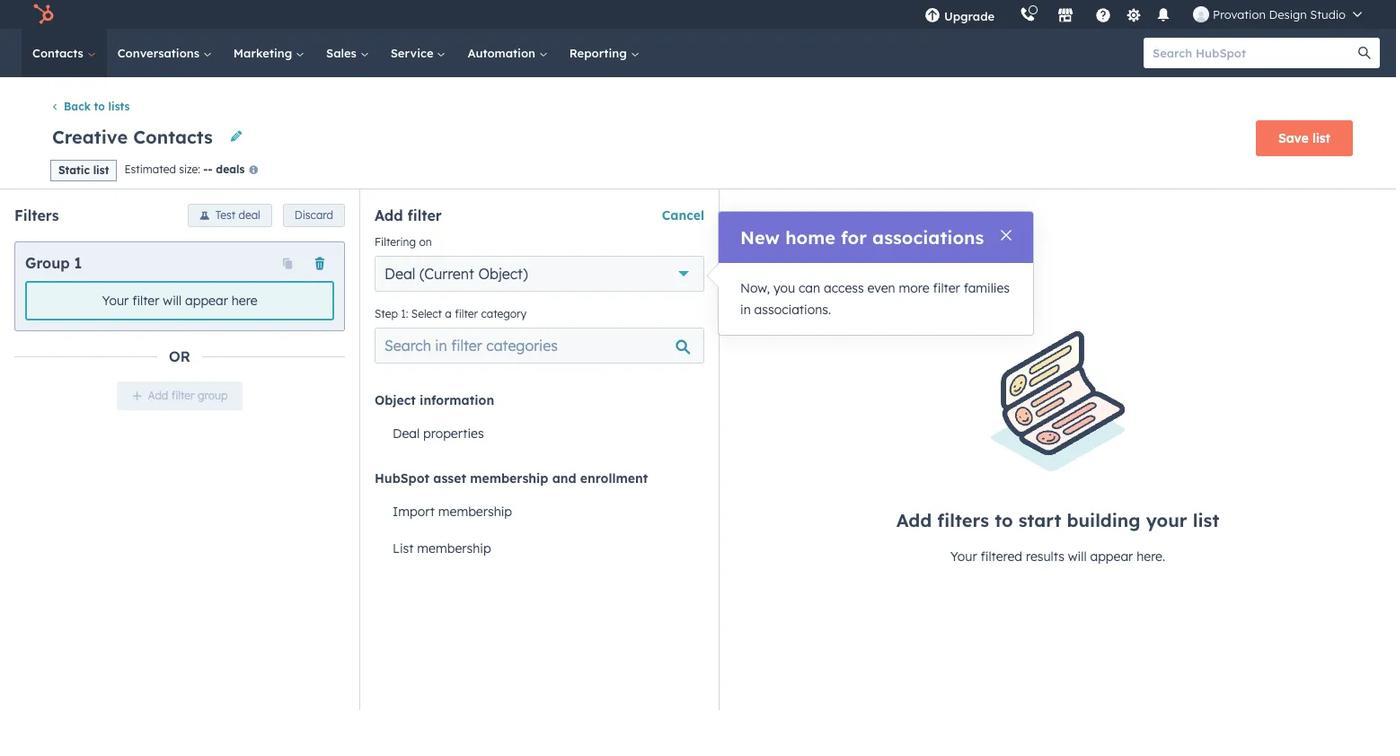 Task type: describe. For each thing, give the bounding box(es) containing it.
information
[[420, 392, 494, 409]]

filtered
[[981, 549, 1023, 565]]

can
[[799, 280, 821, 297]]

cancel button
[[662, 205, 704, 226]]

import
[[393, 504, 435, 520]]

import membership
[[393, 504, 512, 520]]

deal (current object)
[[385, 265, 528, 283]]

list for static list
[[93, 163, 109, 177]]

marketplaces button
[[1047, 0, 1085, 29]]

automation
[[468, 46, 539, 60]]

List name field
[[50, 125, 218, 149]]

deal for deal properties
[[393, 426, 420, 442]]

calling icon image
[[1020, 7, 1036, 23]]

object)
[[478, 265, 528, 283]]

Select a filter category search field
[[375, 328, 704, 364]]

static
[[58, 163, 90, 177]]

close image
[[1001, 230, 1012, 241]]

or
[[169, 347, 190, 365]]

your
[[1146, 509, 1188, 532]]

access
[[824, 280, 864, 297]]

marketplaces image
[[1058, 8, 1074, 24]]

settings link
[[1122, 5, 1145, 24]]

add filter
[[375, 206, 442, 224]]

group 1
[[25, 254, 82, 272]]

save list button
[[1256, 120, 1353, 156]]

0 vertical spatial membership
[[470, 471, 548, 487]]

upgrade image
[[925, 8, 941, 24]]

notifications button
[[1148, 0, 1179, 29]]

in
[[740, 302, 751, 318]]

membership for import membership
[[438, 504, 512, 520]]

test deal
[[215, 208, 260, 222]]

sales
[[326, 46, 360, 60]]

provation
[[1213, 7, 1266, 22]]

2 - from the left
[[208, 163, 213, 176]]

list membership
[[393, 541, 491, 557]]

deal (current object) button
[[375, 256, 704, 292]]

cancel
[[662, 207, 704, 223]]

list for save list
[[1313, 130, 1331, 146]]

add filter group
[[148, 389, 228, 402]]

1 horizontal spatial will
[[1068, 549, 1087, 565]]

enrollment
[[580, 471, 648, 487]]

deal properties button
[[375, 416, 704, 453]]

menu containing provation design studio
[[912, 0, 1375, 29]]

conversations
[[117, 46, 203, 60]]

james peterson image
[[1193, 6, 1210, 22]]

membership for list membership
[[417, 541, 491, 557]]

list
[[393, 541, 414, 557]]

reporting
[[569, 46, 630, 60]]

category
[[481, 307, 527, 321]]

estimated
[[124, 163, 176, 176]]

object
[[375, 392, 416, 409]]

properties
[[423, 426, 484, 442]]

studio
[[1310, 7, 1346, 22]]

hubspot
[[375, 471, 430, 487]]

back
[[64, 100, 91, 114]]

object information
[[375, 392, 494, 409]]

start
[[1019, 509, 1062, 532]]

a
[[445, 307, 452, 321]]

step 1: select a filter category
[[375, 307, 527, 321]]

Search HubSpot search field
[[1144, 38, 1364, 68]]

(current
[[420, 265, 474, 283]]

here.
[[1137, 549, 1166, 565]]

results
[[1026, 549, 1065, 565]]

help button
[[1088, 0, 1119, 29]]

your for your filter will appear here
[[102, 293, 129, 309]]

calling icon button
[[1013, 3, 1043, 26]]

hubspot link
[[22, 4, 67, 25]]

add filters to start building your list
[[897, 509, 1220, 532]]

filter for your filter will appear here
[[132, 293, 159, 309]]

now,
[[740, 280, 770, 297]]

marketing link
[[223, 29, 315, 77]]

home
[[786, 226, 836, 249]]

provation design studio
[[1213, 7, 1346, 22]]

families
[[964, 280, 1010, 297]]

upgrade
[[944, 9, 995, 23]]

help image
[[1095, 8, 1112, 24]]

size:
[[179, 163, 200, 176]]

service link
[[380, 29, 457, 77]]

for
[[841, 226, 867, 249]]

back to lists link
[[50, 100, 130, 114]]

page section element
[[0, 77, 1396, 188]]

now, you can access even more filter families in associations.
[[740, 280, 1010, 318]]

conversations link
[[107, 29, 223, 77]]

automation link
[[457, 29, 559, 77]]

settings image
[[1126, 8, 1142, 24]]

0 horizontal spatial appear
[[185, 293, 228, 309]]

contacts link
[[22, 29, 107, 77]]



Task type: vqa. For each thing, say whether or not it's contained in the screenshot.
the bottom will
yes



Task type: locate. For each thing, give the bounding box(es) containing it.
1 vertical spatial list
[[93, 163, 109, 177]]

0 vertical spatial list
[[1313, 130, 1331, 146]]

add up filtering
[[375, 206, 403, 224]]

list right your
[[1193, 509, 1220, 532]]

reporting link
[[559, 29, 650, 77]]

2 horizontal spatial list
[[1313, 130, 1331, 146]]

filter
[[407, 206, 442, 224], [933, 280, 960, 297], [132, 293, 159, 309], [455, 307, 478, 321], [171, 389, 195, 402]]

deal down object
[[393, 426, 420, 442]]

1 vertical spatial membership
[[438, 504, 512, 520]]

deals
[[216, 163, 245, 176]]

1 horizontal spatial your
[[951, 549, 977, 565]]

search button
[[1350, 38, 1380, 68]]

1 vertical spatial your
[[951, 549, 977, 565]]

-
[[203, 163, 208, 176], [208, 163, 213, 176]]

1 horizontal spatial to
[[995, 509, 1013, 532]]

deal for deal (current object)
[[385, 265, 416, 283]]

list right static
[[93, 163, 109, 177]]

1
[[74, 254, 82, 272]]

on
[[419, 235, 432, 249]]

filters
[[937, 509, 989, 532]]

deal down filtering on
[[385, 265, 416, 283]]

0 horizontal spatial your
[[102, 293, 129, 309]]

filter for add filter
[[407, 206, 442, 224]]

list right save
[[1313, 130, 1331, 146]]

1 vertical spatial deal
[[393, 426, 420, 442]]

1 horizontal spatial list
[[1193, 509, 1220, 532]]

add left filters
[[897, 509, 932, 532]]

menu
[[912, 0, 1375, 29]]

will right results
[[1068, 549, 1087, 565]]

filter inside now, you can access even more filter families in associations.
[[933, 280, 960, 297]]

step
[[375, 307, 398, 321]]

estimated size: -- deals
[[124, 163, 245, 176]]

new
[[740, 226, 780, 249]]

1:
[[401, 307, 408, 321]]

test deal button
[[188, 204, 272, 227]]

your for your filtered results will appear here.
[[951, 549, 977, 565]]

static list
[[58, 163, 109, 177]]

even
[[868, 280, 896, 297]]

0 horizontal spatial will
[[163, 293, 182, 309]]

notifications image
[[1156, 8, 1172, 24]]

0 vertical spatial to
[[94, 100, 105, 114]]

import membership button
[[375, 494, 704, 531]]

0 vertical spatial will
[[163, 293, 182, 309]]

1 vertical spatial add
[[148, 389, 168, 402]]

appear
[[185, 293, 228, 309], [1090, 549, 1133, 565]]

test
[[215, 208, 236, 222]]

save list
[[1279, 130, 1331, 146]]

1 - from the left
[[203, 163, 208, 176]]

- left deals
[[208, 163, 213, 176]]

to left lists
[[94, 100, 105, 114]]

you
[[774, 280, 795, 297]]

2 vertical spatial add
[[897, 509, 932, 532]]

more
[[899, 280, 930, 297]]

1 horizontal spatial add
[[375, 206, 403, 224]]

add inside "button"
[[148, 389, 168, 402]]

discard button
[[283, 204, 345, 227]]

2 vertical spatial membership
[[417, 541, 491, 557]]

will up or on the top left of the page
[[163, 293, 182, 309]]

0 vertical spatial deal
[[385, 265, 416, 283]]

add for add filters to start building your list
[[897, 509, 932, 532]]

0 vertical spatial add
[[375, 206, 403, 224]]

and
[[552, 471, 576, 487]]

deal
[[385, 265, 416, 283], [393, 426, 420, 442]]

appear down building
[[1090, 549, 1133, 565]]

0 vertical spatial appear
[[185, 293, 228, 309]]

filter for add filter group
[[171, 389, 195, 402]]

filtering on
[[375, 235, 432, 249]]

add filter group button
[[116, 382, 243, 410]]

group
[[25, 254, 70, 272]]

list
[[1313, 130, 1331, 146], [93, 163, 109, 177], [1193, 509, 1220, 532]]

will
[[163, 293, 182, 309], [1068, 549, 1087, 565]]

associations.
[[754, 302, 831, 318]]

hubspot image
[[32, 4, 54, 25]]

sales link
[[315, 29, 380, 77]]

lists
[[108, 100, 130, 114]]

filters
[[14, 206, 59, 224]]

building
[[1067, 509, 1141, 532]]

2 horizontal spatial add
[[897, 509, 932, 532]]

membership up import membership button
[[470, 471, 548, 487]]

add for add filter group
[[148, 389, 168, 402]]

search image
[[1359, 47, 1371, 59]]

design
[[1269, 7, 1307, 22]]

deal properties
[[393, 426, 484, 442]]

appear left here
[[185, 293, 228, 309]]

- right 'size:'
[[203, 163, 208, 176]]

group
[[198, 389, 228, 402]]

deal inside deal (current object) popup button
[[385, 265, 416, 283]]

add left group
[[148, 389, 168, 402]]

1 vertical spatial appear
[[1090, 549, 1133, 565]]

hubspot asset membership and enrollment
[[375, 471, 648, 487]]

marketing
[[233, 46, 296, 60]]

here
[[232, 293, 257, 309]]

filter inside add filter group "button"
[[171, 389, 195, 402]]

deal inside deal properties button
[[393, 426, 420, 442]]

deal
[[239, 208, 260, 222]]

new home for associations
[[740, 226, 984, 249]]

back to lists
[[64, 100, 130, 114]]

service
[[391, 46, 437, 60]]

select
[[411, 307, 442, 321]]

membership down asset
[[438, 504, 512, 520]]

list inside button
[[1313, 130, 1331, 146]]

save list banner
[[43, 115, 1353, 158]]

list membership button
[[375, 531, 704, 568]]

0 horizontal spatial add
[[148, 389, 168, 402]]

1 vertical spatial will
[[1068, 549, 1087, 565]]

0 horizontal spatial list
[[93, 163, 109, 177]]

provation design studio button
[[1183, 0, 1373, 29]]

membership down the import membership
[[417, 541, 491, 557]]

your
[[102, 293, 129, 309], [951, 549, 977, 565]]

associations
[[873, 226, 984, 249]]

to left start
[[995, 509, 1013, 532]]

your filtered results will appear here.
[[951, 549, 1166, 565]]

contacts
[[32, 46, 87, 60]]

1 vertical spatial to
[[995, 509, 1013, 532]]

filtering
[[375, 235, 416, 249]]

save
[[1279, 130, 1309, 146]]

1 horizontal spatial appear
[[1090, 549, 1133, 565]]

discard
[[295, 208, 333, 222]]

0 vertical spatial your
[[102, 293, 129, 309]]

your filter will appear here
[[102, 293, 257, 309]]

asset
[[433, 471, 466, 487]]

0 horizontal spatial to
[[94, 100, 105, 114]]

to inside page section element
[[94, 100, 105, 114]]

add
[[375, 206, 403, 224], [148, 389, 168, 402], [897, 509, 932, 532]]

to
[[94, 100, 105, 114], [995, 509, 1013, 532]]

2 vertical spatial list
[[1193, 509, 1220, 532]]

add for add filter
[[375, 206, 403, 224]]



